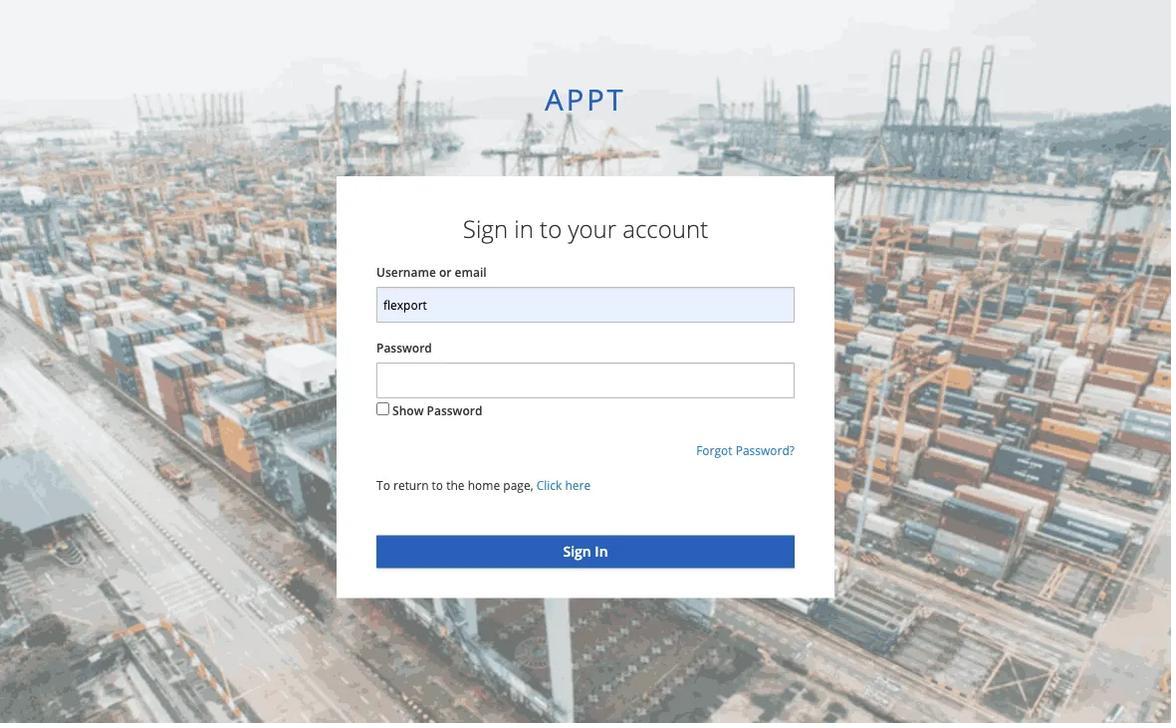 Task type: locate. For each thing, give the bounding box(es) containing it.
click here link
[[537, 477, 591, 494]]

0 horizontal spatial to
[[432, 477, 444, 494]]

username or email
[[377, 264, 487, 280]]

home
[[468, 477, 500, 494]]

0 vertical spatial password
[[377, 339, 432, 356]]

in
[[514, 213, 534, 245]]

return
[[394, 477, 429, 494]]

show password
[[393, 403, 483, 419]]

1 vertical spatial to
[[432, 477, 444, 494]]

None submit
[[377, 536, 795, 568]]

sign in to your account
[[463, 213, 709, 245]]

Username or email text field
[[377, 287, 795, 323]]

password right the 'show'
[[427, 403, 483, 419]]

password?
[[736, 443, 795, 459]]

appt
[[545, 79, 626, 119]]

to
[[540, 213, 562, 245], [432, 477, 444, 494]]

here
[[565, 477, 591, 494]]

or
[[439, 264, 452, 280]]

to return to the home page, click here
[[377, 477, 591, 494]]

1 horizontal spatial to
[[540, 213, 562, 245]]

password up the 'show'
[[377, 339, 432, 356]]

password
[[377, 339, 432, 356], [427, 403, 483, 419]]

sign
[[463, 213, 508, 245]]

to right in
[[540, 213, 562, 245]]

forgot password?
[[697, 443, 795, 459]]

the
[[447, 477, 465, 494]]

0 vertical spatial to
[[540, 213, 562, 245]]

click
[[537, 477, 562, 494]]

to for your
[[540, 213, 562, 245]]

1 vertical spatial password
[[427, 403, 483, 419]]

to left the
[[432, 477, 444, 494]]



Task type: describe. For each thing, give the bounding box(es) containing it.
forgot password? link
[[697, 443, 795, 459]]

account
[[623, 213, 709, 245]]

page,
[[503, 477, 534, 494]]

forgot
[[697, 443, 733, 459]]

Show Password checkbox
[[377, 403, 390, 416]]

to for the
[[432, 477, 444, 494]]

Password password field
[[377, 363, 795, 399]]

username
[[377, 264, 436, 280]]

your
[[568, 213, 617, 245]]

to
[[377, 477, 390, 494]]

show
[[393, 403, 424, 419]]

email
[[455, 264, 487, 280]]



